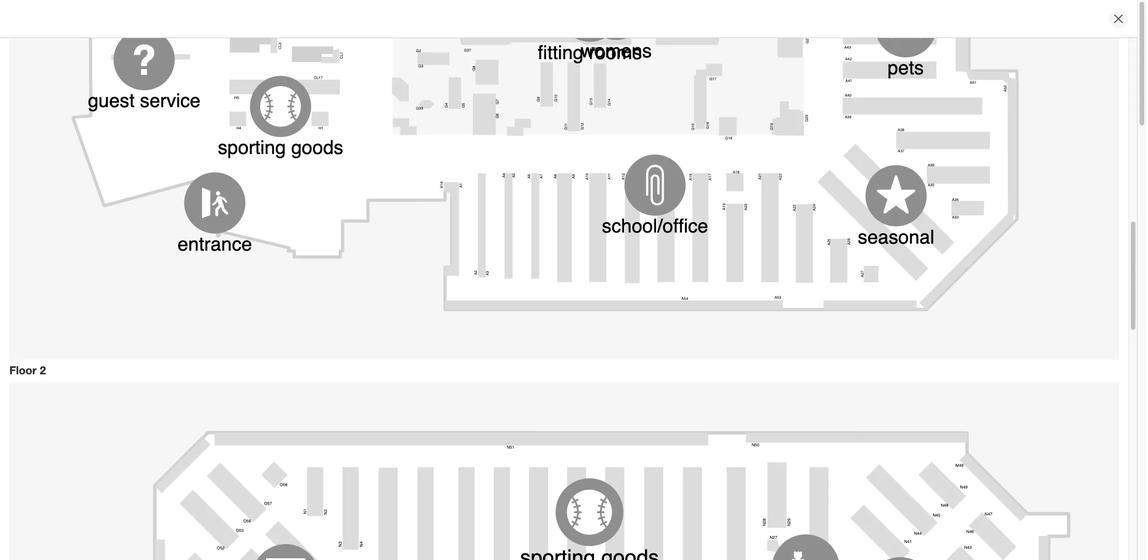 Task type: locate. For each thing, give the bounding box(es) containing it.
san up the 879
[[222, 111, 253, 132]]

store
[[250, 89, 271, 100], [823, 174, 841, 184], [717, 498, 733, 506]]

open inside 879 blossom hill rd san jose, ca 95123-1213 phone: (408) 513-3002 open until 10:00pm
[[222, 176, 242, 186]]

without
[[813, 507, 836, 516]]

until down (408)
[[244, 176, 260, 186]]

open inside wine, beer & spirits available open until 10:00pm
[[241, 472, 261, 482]]

1 vertical spatial to
[[823, 498, 830, 506]]

your down without
[[812, 516, 826, 525]]

open up wine,
[[242, 428, 262, 438]]

phone:
[[222, 162, 248, 172]]

hill
[[272, 138, 283, 149]]

san jose oakridge map image
[[222, 198, 925, 374]]

to
[[886, 479, 892, 488], [823, 498, 830, 506]]

to up without
[[823, 498, 830, 506]]

oakridge
[[301, 111, 375, 132]]

2 vertical spatial open
[[646, 546, 665, 557]]

10:00pm inside wine, beer & spirits available open until 10:00pm
[[281, 472, 314, 482]]

1213
[[299, 150, 317, 160]]

1 vertical spatial your
[[812, 516, 826, 525]]

cafe
[[298, 543, 323, 556]]

and left pickup
[[717, 488, 729, 497]]

1 vertical spatial san
[[222, 150, 236, 160]]

8:00am
[[617, 458, 644, 469], [617, 502, 644, 513], [617, 546, 644, 557]]

until
[[244, 176, 260, 186], [264, 428, 280, 438], [264, 472, 279, 482], [264, 516, 279, 526]]

0 horizontal spatial your
[[812, 516, 826, 525]]

until down beer
[[264, 472, 279, 482]]

order
[[717, 464, 740, 474], [717, 479, 735, 488], [788, 479, 806, 488]]

pickup
[[742, 464, 769, 474]]

dialog containing floor
[[0, 0, 1147, 561]]

dialog
[[0, 0, 1147, 561]]

2 open from the top
[[646, 502, 665, 513]]

order up use
[[788, 479, 806, 488]]

95123-
[[273, 150, 299, 160]]

1 vertical spatial store
[[823, 174, 841, 184]]

up
[[803, 507, 811, 516]]

ahead for pickup
[[737, 479, 757, 488]]

open down wine,
[[241, 472, 261, 482]]

ahead inside 'drive up order ahead and use the target app to pick up without leaving your car'
[[808, 479, 828, 488]]

blossom
[[238, 138, 270, 149]]

brought
[[859, 479, 884, 488]]

2 and from the left
[[788, 488, 800, 497]]

10:00pm
[[262, 176, 294, 186], [282, 428, 314, 438], [611, 470, 643, 480], [281, 472, 314, 482], [611, 514, 643, 524]]

11/28
[[449, 514, 470, 524]]

drive
[[788, 464, 808, 474]]

store
[[880, 174, 900, 184]]

today 11/27
[[449, 453, 480, 480]]

rd
[[286, 138, 296, 149]]

find a store link
[[222, 89, 271, 100]]

8:00am for today
[[617, 458, 644, 469]]

until up beer
[[264, 428, 280, 438]]

floor
[[9, 364, 37, 378]]

ahead inside the order pickup order ahead and pickup in- store
[[737, 479, 757, 488]]

0 vertical spatial 8:00am
[[617, 458, 644, 469]]

8:00am for tuesday
[[617, 502, 644, 513]]

2 close from the top
[[646, 514, 665, 524]]

1 horizontal spatial your
[[894, 479, 908, 488]]

cvs
[[241, 499, 263, 512]]

1 ahead from the left
[[737, 479, 757, 488]]

2 vertical spatial store
[[717, 498, 733, 506]]

order for drive up
[[788, 479, 806, 488]]

2 8:00am open 10:00pm close from the top
[[611, 502, 665, 524]]

ca
[[260, 150, 271, 160]]

open down phone:
[[222, 176, 242, 186]]

1 san from the top
[[222, 111, 253, 132]]

1 8:00am open 10:00pm close from the top
[[611, 458, 665, 480]]

until inside cvs pharmacy open until 6:30pm
[[264, 516, 279, 526]]

and
[[717, 488, 729, 497], [788, 488, 800, 497]]

close
[[646, 470, 665, 480], [646, 514, 665, 524]]

store map
[[880, 174, 918, 184]]

today
[[449, 453, 480, 467]]

0 vertical spatial close
[[646, 470, 665, 480]]

order up pickup
[[717, 479, 735, 488]]

2 8:00am from the top
[[617, 502, 644, 513]]

san inside 879 blossom hill rd san jose, ca 95123-1213 phone: (408) 513-3002 open until 10:00pm
[[222, 150, 236, 160]]

open for tuesday
[[646, 502, 665, 513]]

map
[[902, 174, 918, 184]]

1 open from the top
[[646, 458, 665, 469]]

open
[[222, 176, 242, 186], [242, 428, 262, 438], [241, 472, 261, 482], [241, 516, 261, 526]]

0 horizontal spatial and
[[717, 488, 729, 497]]

to inside 'drive up order ahead and use the target app to pick up without leaving your car'
[[823, 498, 830, 506]]

0 horizontal spatial ahead
[[737, 479, 757, 488]]

order inside 'drive up order ahead and use the target app to pick up without leaving your car'
[[788, 479, 806, 488]]

open
[[646, 458, 665, 469], [646, 502, 665, 513], [646, 546, 665, 557]]

call
[[807, 174, 821, 184]]

search
[[827, 46, 856, 57]]

your up shipt
[[894, 479, 908, 488]]

san
[[222, 111, 253, 132], [222, 150, 236, 160]]

ahead
[[737, 479, 757, 488], [808, 479, 828, 488]]

0 vertical spatial open
[[646, 458, 665, 469]]

open for today
[[646, 458, 665, 469]]

2 san from the top
[[222, 150, 236, 160]]

1 8:00am from the top
[[617, 458, 644, 469]]

to up shipt
[[886, 479, 892, 488]]

0 horizontal spatial to
[[823, 498, 830, 506]]

0 vertical spatial to
[[886, 479, 892, 488]]

ahead up pickup
[[737, 479, 757, 488]]

and inside the order pickup order ahead and pickup in- store
[[717, 488, 729, 497]]

starbucks cafe button
[[232, 535, 421, 561]]

1 vertical spatial open
[[646, 502, 665, 513]]

shipt
[[885, 488, 902, 497]]

1 horizontal spatial and
[[788, 488, 800, 497]]

san down the 879
[[222, 150, 236, 160]]

san jose oakridge
[[222, 111, 375, 132]]

ahead up the
[[808, 479, 828, 488]]

store down pickup
[[717, 498, 733, 506]]

beer
[[273, 455, 298, 469]]

1 horizontal spatial store
[[717, 498, 733, 506]]

floor 2
[[9, 364, 46, 378]]

order pickup order ahead and pickup in- store
[[717, 464, 769, 506]]

1 and from the left
[[717, 488, 729, 497]]

get directions
[[717, 174, 769, 184]]

store right call
[[823, 174, 841, 184]]

1 horizontal spatial ahead
[[808, 479, 828, 488]]

1 vertical spatial 8:00am
[[617, 502, 644, 513]]

until left 6:30pm
[[264, 516, 279, 526]]

close for tuesday
[[646, 514, 665, 524]]

your
[[894, 479, 908, 488], [812, 516, 826, 525]]

2 horizontal spatial store
[[823, 174, 841, 184]]

2 ahead from the left
[[808, 479, 828, 488]]

0 vertical spatial san
[[222, 111, 253, 132]]

1 vertical spatial 8:00am open 10:00pm close
[[611, 502, 665, 524]]

store map button
[[856, 165, 925, 193]]

What can we help you find? suggestions appear below search field
[[544, 38, 836, 63]]

1 vertical spatial close
[[646, 514, 665, 524]]

close for today
[[646, 470, 665, 480]]

1 horizontal spatial to
[[886, 479, 892, 488]]

door
[[859, 488, 874, 497]]

1 close from the top
[[646, 470, 665, 480]]

store capabilities with hours, vertical tabs tab list
[[222, 392, 430, 561]]

2 vertical spatial 8:00am
[[617, 546, 644, 557]]

car
[[828, 516, 838, 525]]

open down the cvs
[[241, 516, 261, 526]]

0 vertical spatial your
[[894, 479, 908, 488]]

your inside 'drive up order ahead and use the target app to pick up without leaving your car'
[[812, 516, 826, 525]]

by
[[876, 488, 883, 497]]

0 vertical spatial 8:00am open 10:00pm close
[[611, 458, 665, 480]]

until inside button
[[264, 428, 280, 438]]

0 vertical spatial store
[[250, 89, 271, 100]]

and up target at the right
[[788, 488, 800, 497]]

store right the a
[[250, 89, 271, 100]]

spirits
[[312, 455, 346, 469]]

and inside 'drive up order ahead and use the target app to pick up without leaving your car'
[[788, 488, 800, 497]]

8:00am open 10:00pm close
[[611, 458, 665, 480], [611, 502, 665, 524]]



Task type: vqa. For each thing, say whether or not it's contained in the screenshot.
the Starbucks Cafe 'button'
yes



Task type: describe. For each thing, give the bounding box(es) containing it.
ahead for up
[[808, 479, 828, 488]]

6:30pm
[[281, 516, 309, 526]]

until inside 879 blossom hill rd san jose, ca 95123-1213 phone: (408) 513-3002 open until 10:00pm
[[244, 176, 260, 186]]

(408)
[[250, 162, 268, 172]]

8:00am open 10:00pm close for today
[[611, 458, 665, 480]]

jose,
[[238, 150, 258, 160]]

pharmacy
[[267, 499, 319, 512]]

store inside the order pickup order ahead and pickup in- store
[[717, 498, 733, 506]]

open until 10:00pm button
[[232, 402, 430, 447]]

app
[[809, 498, 821, 506]]

jose
[[257, 111, 296, 132]]

until inside wine, beer & spirits available open until 10:00pm
[[264, 472, 279, 482]]

call store button
[[783, 165, 848, 193]]

pick
[[788, 507, 801, 516]]

directions
[[733, 174, 769, 184]]

call store
[[807, 174, 841, 184]]

879
[[222, 138, 235, 149]]

starbucks cafe
[[241, 543, 323, 556]]

cvs pharmacy open until 6:30pm
[[241, 499, 319, 526]]

your inside "delivery brought to your door by shipt"
[[894, 479, 908, 488]]

a
[[242, 89, 247, 100]]

order for order pickup
[[717, 479, 735, 488]]

wine, beer & spirits available open until 10:00pm
[[241, 455, 396, 482]]

and for drive
[[788, 488, 800, 497]]

10:00pm inside button
[[282, 428, 314, 438]]

8:00am open
[[617, 546, 665, 557]]

store inside 'call store' button
[[823, 174, 841, 184]]

and for order
[[717, 488, 729, 497]]

10:00pm inside 879 blossom hill rd san jose, ca 95123-1213 phone: (408) 513-3002 open until 10:00pm
[[262, 176, 294, 186]]

879 blossom hill rd san jose, ca 95123-1213 phone: (408) 513-3002 open until 10:00pm
[[222, 138, 317, 186]]

delivery brought to your door by shipt
[[859, 464, 908, 497]]

find
[[222, 89, 240, 100]]

3002
[[287, 162, 305, 172]]

wednesday
[[449, 541, 510, 555]]

shopping
[[420, 116, 449, 125]]

pickup
[[731, 488, 752, 497]]

order left pickup
[[717, 464, 740, 474]]

2
[[40, 364, 46, 378]]

11/27
[[449, 470, 470, 480]]

open until 10:00pm
[[242, 428, 314, 438]]

delivery
[[859, 464, 891, 474]]

the
[[815, 488, 825, 497]]

3 open from the top
[[646, 546, 665, 557]]

8:00am open 10:00pm close for tuesday
[[611, 502, 665, 524]]

tuesday
[[449, 497, 493, 511]]

open inside cvs pharmacy open until 6:30pm
[[241, 516, 261, 526]]

get
[[717, 174, 730, 184]]

currently
[[389, 116, 418, 125]]

in-
[[754, 488, 762, 497]]

tuesday 11/28
[[449, 497, 493, 524]]

513-
[[270, 162, 287, 172]]

open inside the open until 10:00pm button
[[242, 428, 262, 438]]

3 8:00am from the top
[[617, 546, 644, 557]]

target
[[788, 498, 807, 506]]

to inside "delivery brought to your door by shipt"
[[886, 479, 892, 488]]

use
[[802, 488, 813, 497]]

starbucks
[[241, 543, 295, 556]]

find a store
[[222, 89, 271, 100]]

wine,
[[241, 455, 270, 469]]

search button
[[827, 38, 856, 66]]

&
[[301, 455, 309, 469]]

leaving
[[788, 516, 810, 525]]

0 horizontal spatial store
[[250, 89, 271, 100]]

currently shopping
[[389, 116, 449, 125]]

available
[[349, 455, 396, 469]]

drive up order ahead and use the target app to pick up without leaving your car
[[788, 464, 838, 525]]

get directions link
[[691, 165, 776, 193]]

up
[[811, 464, 822, 474]]



